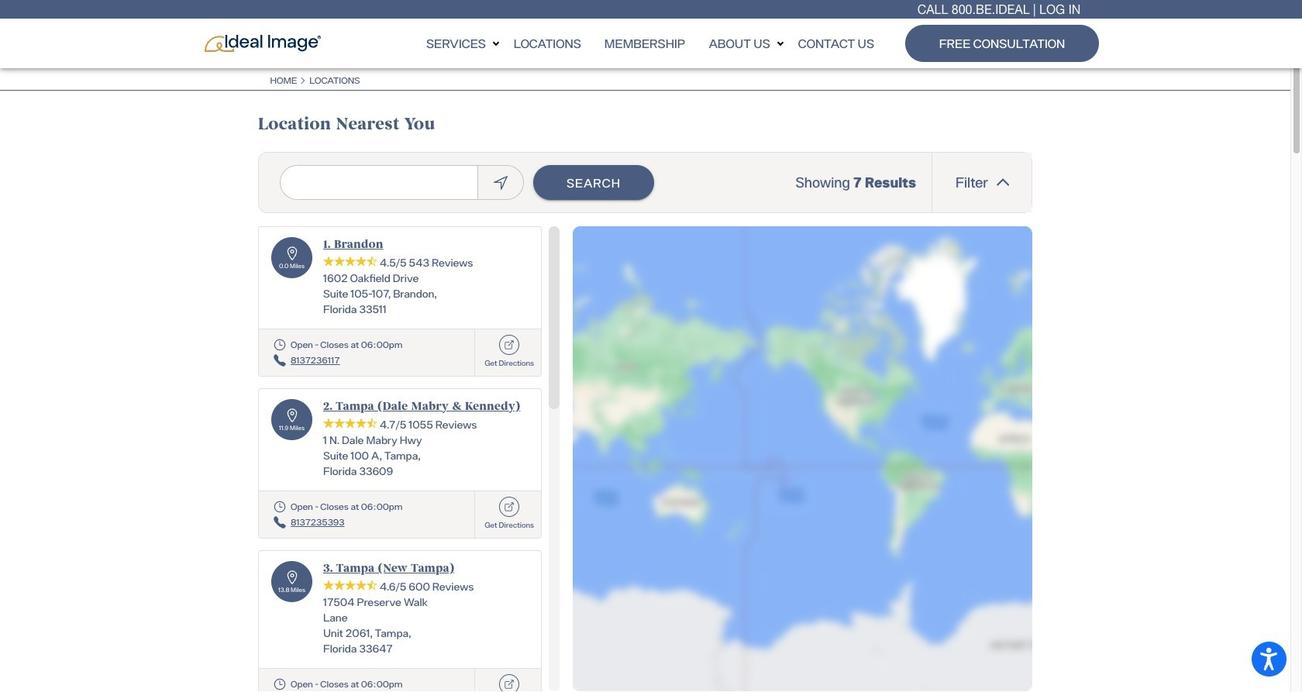 Task type: describe. For each thing, give the bounding box(es) containing it.
open accessibe: accessibility options, statement and help image
[[1261, 648, 1278, 671]]



Task type: locate. For each thing, give the bounding box(es) containing it.
banner
[[0, 0, 1302, 68]]



